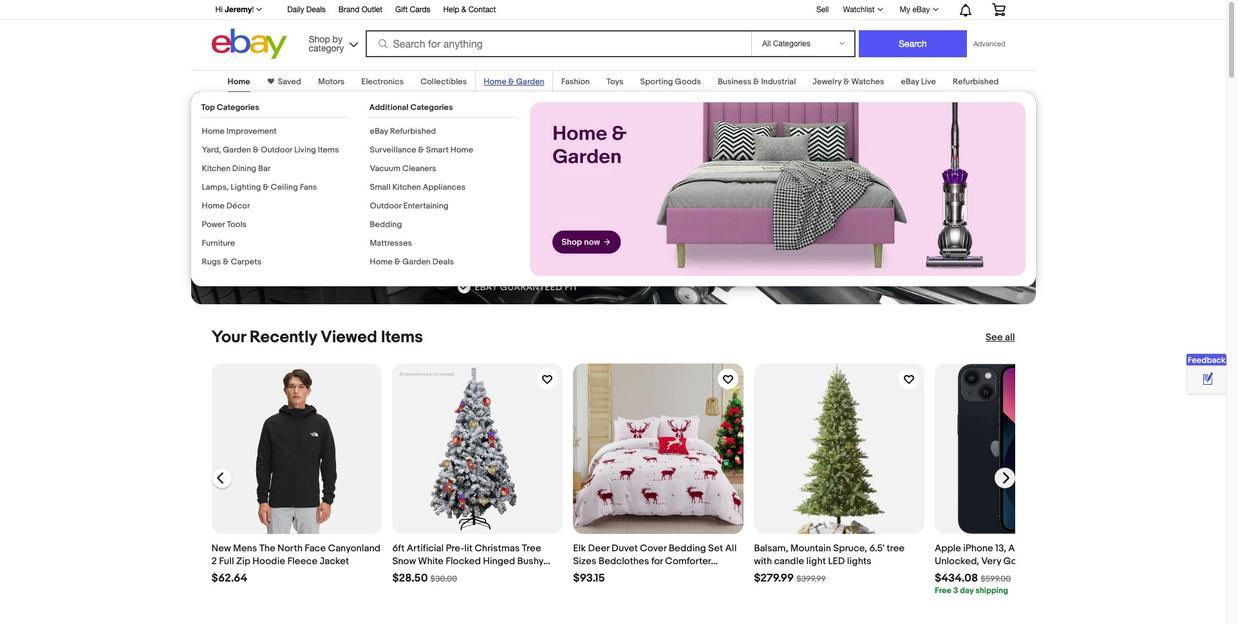Task type: vqa. For each thing, say whether or not it's contained in the screenshot.
Item Height SPECIFIED
no



Task type: describe. For each thing, give the bounding box(es) containing it.
smart
[[426, 145, 449, 155]]

unlocked,
[[935, 556, 980, 568]]

apple iphone 13, a2482, 128gb, unlocked, very good condition $434.08 $599.00 free 3 day shipping
[[935, 543, 1075, 596]]

top categories element
[[201, 102, 349, 276]]

1 horizontal spatial refurbished
[[953, 77, 999, 87]]

new
[[212, 543, 231, 555]]

& for business & industrial
[[754, 77, 760, 87]]

home & garden
[[484, 77, 545, 87]]

industrial
[[762, 77, 796, 87]]

account navigation
[[208, 0, 1015, 20]]

ebay for live
[[901, 77, 920, 87]]

deals inside additional categories element
[[433, 257, 454, 267]]

bedding link
[[370, 220, 402, 230]]

watchlist link
[[836, 2, 889, 17]]

décor
[[227, 201, 250, 211]]

my ebay
[[900, 5, 930, 14]]

collectibles
[[421, 77, 467, 87]]

your shopping cart image
[[992, 3, 1006, 16]]

shop for shop by category
[[309, 34, 330, 44]]

gift
[[396, 5, 408, 14]]

face
[[305, 543, 326, 555]]

white
[[418, 556, 444, 568]]

cleaners
[[403, 164, 437, 174]]

my
[[900, 5, 911, 14]]

arms,
[[355, 168, 385, 182]]

see all link
[[986, 332, 1015, 345]]

business & industrial
[[718, 77, 796, 87]]

your recently viewed items link
[[212, 328, 423, 348]]

struts,
[[278, 168, 312, 182]]

kitchen inside additional categories element
[[393, 182, 421, 193]]

shop by category
[[309, 34, 344, 53]]

get
[[212, 168, 232, 182]]

more.
[[212, 182, 242, 196]]

north
[[278, 543, 303, 555]]

electronics
[[362, 77, 404, 87]]

zip
[[236, 556, 251, 568]]

none submit inside the shop by category banner
[[859, 30, 967, 57]]

day
[[961, 586, 974, 596]]

additional
[[369, 102, 409, 113]]

top
[[201, 102, 215, 113]]

your recently viewed items
[[212, 328, 423, 348]]

brand outlet link
[[339, 3, 383, 17]]

furniture link
[[202, 238, 235, 249]]

& for help & contact
[[462, 5, 467, 14]]

recently
[[250, 328, 317, 348]]

bedding inside elk deer duvet cover bedding set all sizes bedclothes for comforter christmas 3d
[[669, 543, 706, 555]]

& down shocks, at left top
[[263, 182, 269, 193]]

Search for anything text field
[[367, 32, 749, 56]]

balsam, mountain spruce, 6.5' tree with candle light led lights $279.99 $399.99
[[754, 543, 905, 585]]

ebay for refurbished
[[370, 126, 388, 137]]

led
[[828, 556, 845, 568]]

6ft artificial pre-lit christmas tree snow white flocked hinged bushy tree
[[393, 543, 544, 581]]

$28.50 text field
[[393, 573, 428, 586]]

help
[[444, 5, 460, 14]]

christmas inside elk deer duvet cover bedding set all sizes bedclothes for comforter christmas 3d
[[573, 569, 619, 581]]

jewelry
[[813, 77, 842, 87]]

home for home & garden deals
[[370, 257, 393, 267]]

yard, garden & outdoor living items link
[[202, 145, 339, 155]]

!
[[252, 5, 254, 14]]

$434.08
[[935, 573, 979, 585]]

previous price $399.99 text field
[[797, 574, 826, 585]]

christmas inside 6ft artificial pre-lit christmas tree snow white flocked hinged bushy tree
[[475, 543, 520, 555]]

shop for shop now
[[223, 219, 249, 232]]

bushy
[[518, 556, 544, 568]]

sporting goods
[[641, 77, 701, 87]]

small kitchen appliances link
[[370, 182, 466, 193]]

& down 'improvement'
[[253, 145, 259, 155]]

all
[[1006, 332, 1015, 344]]

1 vertical spatial items
[[381, 328, 423, 348]]

and
[[387, 168, 407, 182]]

13,
[[996, 543, 1007, 555]]

$62.64 text field
[[212, 573, 248, 586]]

kitchen dining bar link
[[202, 164, 271, 174]]

home right 'smart'
[[451, 145, 473, 155]]

bedclothes
[[599, 556, 650, 568]]

& for rugs & carpets
[[223, 257, 229, 267]]

items inside top categories element
[[318, 145, 339, 155]]

cards
[[410, 5, 431, 14]]

fans
[[300, 182, 317, 193]]

ebay inside "link"
[[913, 5, 930, 14]]

bedding inside additional categories element
[[370, 220, 402, 230]]

improve
[[212, 102, 305, 132]]

rugs
[[202, 257, 221, 267]]

rugs & carpets link
[[202, 257, 262, 267]]

home for home improvement
[[202, 126, 225, 137]]

very
[[982, 556, 1002, 568]]

daily
[[287, 5, 304, 14]]

vacuum cleaners link
[[370, 164, 437, 174]]

mattresses
[[370, 238, 412, 249]]

fashion link
[[561, 77, 590, 87]]

advanced
[[974, 40, 1006, 48]]

home & garden deals
[[370, 257, 454, 267]]

gift cards link
[[396, 3, 431, 17]]

jewelry & watches link
[[813, 77, 885, 87]]

$599.00
[[981, 574, 1011, 585]]

garden for home & garden
[[516, 77, 545, 87]]

yard,
[[202, 145, 221, 155]]

lamps, lighting & ceiling fans
[[202, 182, 317, 193]]

apple
[[935, 543, 962, 555]]

contact
[[469, 5, 496, 14]]

living
[[294, 145, 316, 155]]

lit
[[465, 543, 473, 555]]

cover
[[640, 543, 667, 555]]

new mens the north face canyonland 2 full zip hoodie fleece jacket $62.64
[[212, 543, 381, 585]]

pre-
[[446, 543, 465, 555]]

Free 3 day shipping text field
[[935, 586, 1009, 596]]

surveillance
[[370, 145, 417, 155]]

small kitchen appliances
[[370, 182, 466, 193]]

1 vertical spatial tree
[[393, 569, 412, 581]]

toys link
[[607, 77, 624, 87]]

sizes
[[573, 556, 597, 568]]



Task type: locate. For each thing, give the bounding box(es) containing it.
0 vertical spatial tree
[[522, 543, 542, 555]]

home for home
[[228, 77, 250, 87]]

for
[[652, 556, 663, 568]]

candle
[[775, 556, 805, 568]]

items right viewed
[[381, 328, 423, 348]]

additional categories element
[[369, 102, 517, 276]]

6.5'
[[870, 543, 885, 555]]

& for home & garden deals
[[395, 257, 401, 267]]

home décor
[[202, 201, 250, 211]]

0 vertical spatial refurbished
[[953, 77, 999, 87]]

1 horizontal spatial shop
[[309, 34, 330, 44]]

shop inside shop by category
[[309, 34, 330, 44]]

& inside the help & contact link
[[462, 5, 467, 14]]

garden for home & garden deals
[[403, 257, 431, 267]]

0 vertical spatial ebay
[[913, 5, 930, 14]]

motors
[[318, 77, 345, 87]]

$93.15 text field
[[573, 573, 605, 586]]

improvement
[[227, 126, 277, 137]]

home for home & garden
[[484, 77, 507, 87]]

1 vertical spatial garden
[[223, 145, 251, 155]]

the
[[259, 543, 275, 555]]

& for surveillance & smart home
[[418, 145, 424, 155]]

1 horizontal spatial garden
[[403, 257, 431, 267]]

home down mattresses
[[370, 257, 393, 267]]

kitchen up lamps,
[[202, 164, 231, 174]]

0 vertical spatial christmas
[[475, 543, 520, 555]]

1 vertical spatial outdoor
[[370, 201, 402, 211]]

1 horizontal spatial categories
[[411, 102, 453, 113]]

comforter
[[665, 556, 711, 568]]

free
[[935, 586, 952, 596]]

categories up home improvement link
[[217, 102, 259, 113]]

0 vertical spatial kitchen
[[202, 164, 231, 174]]

0 horizontal spatial refurbished
[[390, 126, 436, 137]]

kitchen
[[202, 164, 231, 174], [393, 182, 421, 193]]

home & garden - shop now image
[[530, 102, 1026, 276]]

& right jewelry at the top right of the page
[[844, 77, 850, 87]]

deals down the entertaining
[[433, 257, 454, 267]]

home & garden link
[[484, 77, 545, 87]]

shop by category banner
[[208, 0, 1015, 62]]

2 vertical spatial garden
[[403, 257, 431, 267]]

0 vertical spatial bedding
[[370, 220, 402, 230]]

6ft
[[393, 543, 405, 555]]

refurbished down advanced link
[[953, 77, 999, 87]]

outdoor up 'bar'
[[261, 145, 293, 155]]

lights
[[847, 556, 872, 568]]

ebay live link
[[901, 77, 937, 87]]

$30.00
[[431, 574, 457, 585]]

$28.50 $30.00
[[393, 573, 457, 585]]

items right living
[[318, 145, 339, 155]]

saved
[[278, 77, 301, 87]]

shipping
[[976, 586, 1009, 596]]

1 horizontal spatial deals
[[433, 257, 454, 267]]

items
[[318, 145, 339, 155], [381, 328, 423, 348]]

daily deals link
[[287, 3, 326, 17]]

mattresses link
[[370, 238, 412, 249]]

categories
[[217, 102, 259, 113], [411, 102, 453, 113]]

kitchen down and
[[393, 182, 421, 193]]

tree
[[522, 543, 542, 555], [393, 569, 412, 581]]

tree up bushy
[[522, 543, 542, 555]]

outdoor inside top categories element
[[261, 145, 293, 155]]

bedding up mattresses
[[370, 220, 402, 230]]

improve your ride's handling main content
[[0, 62, 1227, 625]]

0 vertical spatial items
[[318, 145, 339, 155]]

0 horizontal spatial categories
[[217, 102, 259, 113]]

refurbished up surveillance & smart home link
[[390, 126, 436, 137]]

home up top categories
[[228, 77, 250, 87]]

$434.08 text field
[[935, 573, 979, 586]]

home right collectibles link at the left top of the page
[[484, 77, 507, 87]]

ebay right my
[[913, 5, 930, 14]]

0 horizontal spatial deals
[[307, 5, 326, 14]]

sporting goods link
[[641, 77, 701, 87]]

1 vertical spatial deals
[[433, 257, 454, 267]]

previous price $30.00 text field
[[431, 574, 457, 585]]

deer
[[588, 543, 610, 555]]

rugs & carpets
[[202, 257, 262, 267]]

sell link
[[811, 5, 835, 14]]

christmas down sizes
[[573, 569, 619, 581]]

sell
[[817, 5, 829, 14]]

kitchen inside top categories element
[[202, 164, 231, 174]]

refurbished link
[[953, 77, 999, 87]]

1 horizontal spatial bedding
[[669, 543, 706, 555]]

& right business
[[754, 77, 760, 87]]

good
[[1004, 556, 1029, 568]]

shop down décor
[[223, 219, 249, 232]]

1 horizontal spatial outdoor
[[370, 201, 402, 211]]

0 horizontal spatial shop
[[223, 219, 249, 232]]

home up power in the top left of the page
[[202, 201, 225, 211]]

& for jewelry & watches
[[844, 77, 850, 87]]

dining
[[232, 164, 256, 174]]

ebay inside additional categories element
[[370, 126, 388, 137]]

advanced link
[[967, 31, 1012, 57]]

hi
[[215, 5, 223, 14]]

shop left by
[[309, 34, 330, 44]]

0 horizontal spatial items
[[318, 145, 339, 155]]

additional categories
[[369, 102, 453, 113]]

1 vertical spatial shop
[[223, 219, 249, 232]]

deals right "daily"
[[307, 5, 326, 14]]

0 horizontal spatial garden
[[223, 145, 251, 155]]

lamps, lighting & ceiling fans link
[[202, 182, 317, 193]]

2 vertical spatial ebay
[[370, 126, 388, 137]]

yard, garden & outdoor living items
[[202, 145, 339, 155]]

your
[[310, 102, 360, 132]]

& down search for anything text box at the top
[[509, 77, 515, 87]]

ebay up surveillance
[[370, 126, 388, 137]]

1 categories from the left
[[217, 102, 259, 113]]

outdoor inside additional categories element
[[370, 201, 402, 211]]

ebay left live
[[901, 77, 920, 87]]

full
[[219, 556, 234, 568]]

hoodie
[[253, 556, 285, 568]]

1 horizontal spatial items
[[381, 328, 423, 348]]

saved link
[[274, 77, 301, 87]]

ebay refurbished link
[[370, 126, 436, 137]]

garden up kitchen dining bar on the top
[[223, 145, 251, 155]]

& right help
[[462, 5, 467, 14]]

all
[[726, 543, 737, 555]]

ceiling
[[271, 182, 298, 193]]

iphone
[[964, 543, 994, 555]]

shop
[[309, 34, 330, 44], [223, 219, 249, 232]]

None submit
[[859, 30, 967, 57]]

0 horizontal spatial kitchen
[[202, 164, 231, 174]]

fleece
[[288, 556, 318, 568]]

1 horizontal spatial tree
[[522, 543, 542, 555]]

2 categories from the left
[[411, 102, 453, 113]]

garden inside additional categories element
[[403, 257, 431, 267]]

0 vertical spatial shop
[[309, 34, 330, 44]]

jacket
[[320, 556, 349, 568]]

lighting
[[231, 182, 261, 193]]

1 vertical spatial refurbished
[[390, 126, 436, 137]]

& right rugs
[[223, 257, 229, 267]]

electronics link
[[362, 77, 404, 87]]

$279.99 text field
[[754, 573, 794, 586]]

outdoor up bedding link
[[370, 201, 402, 211]]

0 horizontal spatial tree
[[393, 569, 412, 581]]

deals
[[307, 5, 326, 14], [433, 257, 454, 267]]

carpets
[[231, 257, 262, 267]]

1 horizontal spatial kitchen
[[393, 182, 421, 193]]

power
[[202, 220, 225, 230]]

balsam,
[[754, 543, 789, 555]]

brand
[[339, 5, 360, 14]]

previous price $599.00 text field
[[981, 574, 1011, 585]]

control
[[315, 168, 353, 182]]

0 horizontal spatial bedding
[[370, 220, 402, 230]]

1 vertical spatial bedding
[[669, 543, 706, 555]]

fashion
[[561, 77, 590, 87]]

now
[[252, 219, 272, 232]]

& for home & garden
[[509, 77, 515, 87]]

garden
[[516, 77, 545, 87], [223, 145, 251, 155], [403, 257, 431, 267]]

christmas
[[475, 543, 520, 555], [573, 569, 619, 581]]

1 vertical spatial kitchen
[[393, 182, 421, 193]]

handling
[[279, 132, 378, 162]]

power tools link
[[202, 220, 247, 230]]

categories for refurbished
[[411, 102, 453, 113]]

& down mattresses
[[395, 257, 401, 267]]

0 horizontal spatial christmas
[[475, 543, 520, 555]]

1 vertical spatial christmas
[[573, 569, 619, 581]]

set
[[709, 543, 724, 555]]

your
[[212, 328, 246, 348]]

mens
[[233, 543, 257, 555]]

categories for improvement
[[217, 102, 259, 113]]

refurbished inside additional categories element
[[390, 126, 436, 137]]

outlet
[[362, 5, 383, 14]]

128gb,
[[1043, 543, 1073, 555]]

1 vertical spatial ebay
[[901, 77, 920, 87]]

$28.50
[[393, 573, 428, 585]]

shop now
[[223, 219, 272, 232]]

surveillance & smart home link
[[370, 145, 473, 155]]

by
[[333, 34, 343, 44]]

furniture
[[202, 238, 235, 249]]

tree down the snow
[[393, 569, 412, 581]]

shop inside improve your ride's handling main content
[[223, 219, 249, 232]]

1 horizontal spatial christmas
[[573, 569, 619, 581]]

canyonland
[[328, 543, 381, 555]]

home for home décor
[[202, 201, 225, 211]]

top categories
[[201, 102, 259, 113]]

elk
[[573, 543, 586, 555]]

0 horizontal spatial outdoor
[[261, 145, 293, 155]]

& left 'smart'
[[418, 145, 424, 155]]

watches
[[852, 77, 885, 87]]

my ebay link
[[893, 2, 945, 17]]

sporting
[[641, 77, 673, 87]]

help & contact link
[[444, 3, 496, 17]]

0 vertical spatial deals
[[307, 5, 326, 14]]

0 vertical spatial garden
[[516, 77, 545, 87]]

categories down collectibles link at the left top of the page
[[411, 102, 453, 113]]

christmas up "hinged"
[[475, 543, 520, 555]]

garden down mattresses
[[403, 257, 431, 267]]

elk deer duvet cover bedding set all sizes bedclothes for comforter christmas 3d
[[573, 543, 737, 581]]

bedding up comforter
[[669, 543, 706, 555]]

home up the yard,
[[202, 126, 225, 137]]

with
[[754, 556, 772, 568]]

garden inside top categories element
[[223, 145, 251, 155]]

ebay
[[913, 5, 930, 14], [901, 77, 920, 87], [370, 126, 388, 137]]

garden left the fashion link
[[516, 77, 545, 87]]

2 horizontal spatial garden
[[516, 77, 545, 87]]

0 vertical spatial outdoor
[[261, 145, 293, 155]]

deals inside "link"
[[307, 5, 326, 14]]



